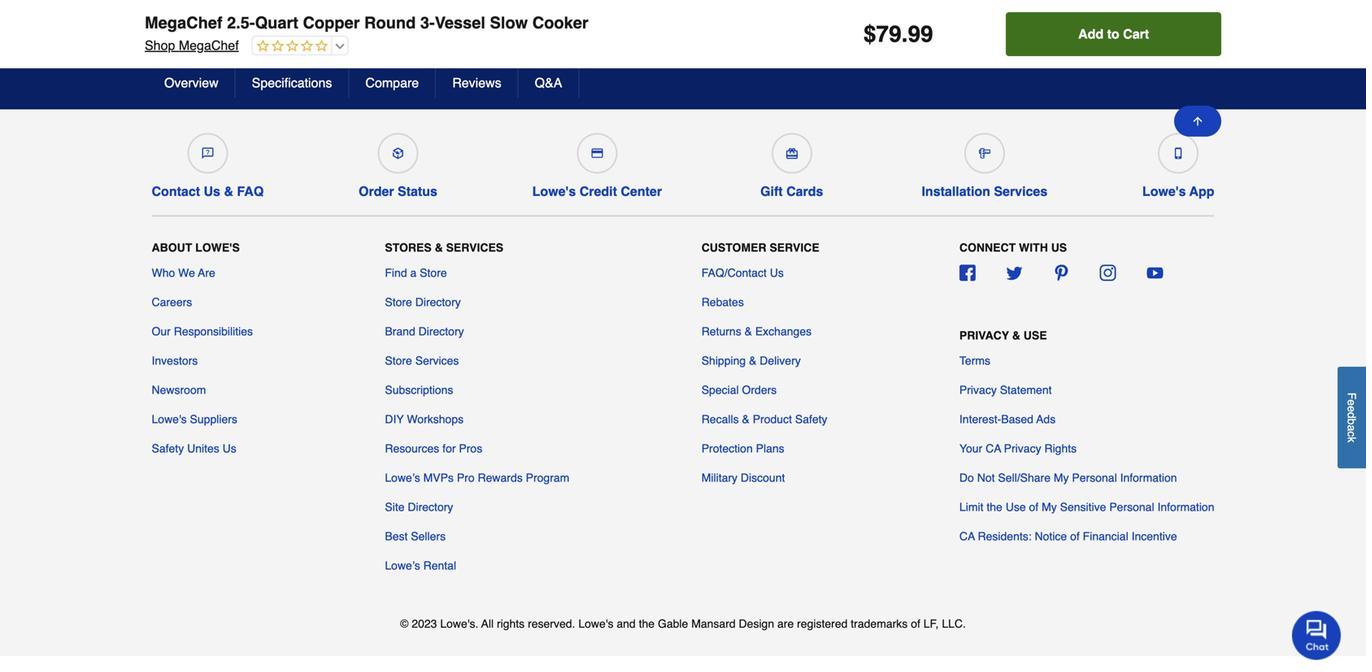 Task type: describe. For each thing, give the bounding box(es) containing it.
rebates link
[[702, 294, 744, 310]]

rental
[[424, 559, 456, 572]]

& for recalls & product safety
[[742, 413, 750, 426]]

trademarks
[[851, 618, 908, 631]]

lowe's credit center link
[[533, 127, 662, 200]]

personal inside "link"
[[1073, 472, 1118, 485]]

best sellers
[[385, 530, 446, 543]]

privacy for privacy statement
[[960, 384, 997, 397]]

d
[[1346, 412, 1359, 419]]

registered
[[797, 618, 848, 631]]

to inside deals, inspiration and trends we've got ideas to share.
[[590, 70, 600, 83]]

1 vertical spatial safety
[[152, 442, 184, 455]]

sell/share
[[999, 472, 1051, 485]]

& for privacy & use
[[1013, 329, 1021, 342]]

customer care image
[[202, 148, 213, 159]]

store services link
[[385, 353, 459, 369]]

.
[[902, 21, 908, 47]]

shop
[[145, 38, 175, 53]]

interest-based ads link
[[960, 411, 1056, 428]]

find a store
[[385, 267, 447, 280]]

who we are
[[152, 267, 215, 280]]

mansard
[[692, 618, 736, 631]]

b
[[1346, 419, 1359, 425]]

deals, inspiration and trends we've got ideas to share.
[[365, 46, 637, 83]]

pickup image
[[393, 148, 404, 159]]

0 horizontal spatial ca
[[960, 530, 975, 543]]

find a store link
[[385, 265, 447, 281]]

lowe's suppliers
[[152, 413, 237, 426]]

twitter image
[[1007, 265, 1023, 281]]

up
[[958, 57, 975, 72]]

lowe's app
[[1143, 184, 1215, 199]]

2.5-
[[227, 13, 255, 32]]

1 vertical spatial megachef
[[179, 38, 239, 53]]

megachef 2.5-quart copper round 3-vessel slow cooker
[[145, 13, 589, 32]]

discount
[[741, 472, 785, 485]]

a inside button
[[1346, 425, 1359, 431]]

rebates
[[702, 296, 744, 309]]

lowe's credit center
[[533, 184, 662, 199]]

& for shipping & delivery
[[749, 354, 757, 367]]

returns & exchanges link
[[702, 323, 812, 340]]

sensitive
[[1061, 501, 1107, 514]]

protection plans
[[702, 442, 785, 455]]

directory for site directory
[[408, 501, 453, 514]]

k
[[1346, 437, 1359, 443]]

pro
[[457, 472, 475, 485]]

brand directory
[[385, 325, 464, 338]]

compare
[[366, 75, 419, 90]]

& for stores & services
[[435, 241, 443, 254]]

sign up button
[[899, 43, 1002, 87]]

military discount
[[702, 472, 785, 485]]

limit
[[960, 501, 984, 514]]

and inside deals, inspiration and trends we've got ideas to share.
[[533, 46, 568, 68]]

of for financial
[[1071, 530, 1080, 543]]

shipping & delivery
[[702, 354, 801, 367]]

find
[[385, 267, 407, 280]]

ca residents: notice of financial incentive
[[960, 530, 1178, 543]]

our
[[152, 325, 171, 338]]

best
[[385, 530, 408, 543]]

ideas
[[557, 70, 587, 83]]

lowe's rental link
[[385, 558, 456, 574]]

1 horizontal spatial and
[[617, 618, 636, 631]]

lowe's up are
[[195, 241, 240, 254]]

your ca privacy rights
[[960, 442, 1077, 455]]

responsibilities
[[174, 325, 253, 338]]

lowe's for lowe's suppliers
[[152, 413, 187, 426]]

faq/contact
[[702, 267, 767, 280]]

add to cart button
[[1007, 12, 1222, 56]]

subscriptions link
[[385, 382, 454, 398]]

diy workshops
[[385, 413, 464, 426]]

1 vertical spatial services
[[446, 241, 504, 254]]

faq
[[237, 184, 264, 199]]

to inside 'button'
[[1108, 26, 1120, 41]]

ca inside "link"
[[986, 442, 1002, 455]]

reviews button
[[436, 68, 519, 98]]

lowe's mvps pro rewards program link
[[385, 470, 570, 486]]

order status
[[359, 184, 438, 199]]

gift card image
[[787, 148, 798, 159]]

cards
[[787, 184, 824, 199]]

investors link
[[152, 353, 198, 369]]

c
[[1346, 431, 1359, 437]]

overview button
[[148, 68, 236, 98]]

directory for store directory
[[416, 296, 461, 309]]

protection plans link
[[702, 441, 785, 457]]

1 e from the top
[[1346, 400, 1359, 406]]

2023
[[412, 618, 437, 631]]

store services
[[385, 354, 459, 367]]

youtube image
[[1147, 265, 1164, 281]]

0 horizontal spatial the
[[639, 618, 655, 631]]

terms
[[960, 354, 991, 367]]

my inside do not sell/share my personal information "link"
[[1054, 472, 1069, 485]]

lowe's suppliers link
[[152, 411, 237, 428]]

app
[[1190, 184, 1215, 199]]

are
[[778, 618, 794, 631]]

newsroom link
[[152, 382, 206, 398]]

store directory link
[[385, 294, 461, 310]]

shipping & delivery link
[[702, 353, 801, 369]]

store for services
[[385, 354, 412, 367]]

shipping
[[702, 354, 746, 367]]

pros
[[459, 442, 483, 455]]

directory for brand directory
[[419, 325, 464, 338]]

us for contact
[[204, 184, 220, 199]]

mobile image
[[1173, 148, 1185, 159]]

with
[[1019, 241, 1049, 254]]

deals,
[[365, 46, 422, 68]]

connect with us
[[960, 241, 1068, 254]]

we
[[178, 267, 195, 280]]

f
[[1346, 393, 1359, 400]]

store inside 'link'
[[420, 267, 447, 280]]

order status link
[[359, 127, 438, 200]]

lf,
[[924, 618, 939, 631]]

99
[[908, 21, 934, 47]]

rights
[[1045, 442, 1077, 455]]

rights
[[497, 618, 525, 631]]

arrow up image
[[1192, 115, 1205, 128]]

lowe's for lowe's rental
[[385, 559, 420, 572]]

diy
[[385, 413, 404, 426]]



Task type: vqa. For each thing, say whether or not it's contained in the screenshot.
CONNECT WITH US
yes



Task type: locate. For each thing, give the bounding box(es) containing it.
design
[[739, 618, 775, 631]]

directory
[[416, 296, 461, 309], [419, 325, 464, 338], [408, 501, 453, 514]]

pinterest image
[[1054, 265, 1070, 281]]

services
[[995, 184, 1048, 199], [446, 241, 504, 254], [416, 354, 459, 367]]

& right returns
[[745, 325, 753, 338]]

lowe's for lowe's credit center
[[533, 184, 576, 199]]

personal up limit the use of my sensitive personal information
[[1073, 472, 1118, 485]]

use for &
[[1024, 329, 1048, 342]]

our responsibilities
[[152, 325, 253, 338]]

lowe's inside lowe's app link
[[1143, 184, 1187, 199]]

special orders
[[702, 384, 777, 397]]

special orders link
[[702, 382, 777, 398]]

facebook image
[[960, 265, 976, 281]]

privacy for privacy & use
[[960, 329, 1010, 342]]

dimensions image
[[979, 148, 991, 159]]

1 horizontal spatial to
[[1108, 26, 1120, 41]]

megachef
[[145, 13, 223, 32], [179, 38, 239, 53]]

q&a
[[535, 75, 563, 90]]

safety right product
[[796, 413, 828, 426]]

program
[[526, 472, 570, 485]]

lowe's left "app"
[[1143, 184, 1187, 199]]

to down trends
[[590, 70, 600, 83]]

2 lowe's from the top
[[385, 559, 420, 572]]

stores
[[385, 241, 432, 254]]

of down sell/share
[[1030, 501, 1039, 514]]

lowe's inside 'link'
[[385, 472, 420, 485]]

brand directory link
[[385, 323, 464, 340]]

lowe's for lowe's mvps pro rewards program
[[385, 472, 420, 485]]

lowe's mvps pro rewards program
[[385, 472, 570, 485]]

e
[[1346, 400, 1359, 406], [1346, 406, 1359, 412]]

specifications
[[252, 75, 332, 90]]

protection
[[702, 442, 753, 455]]

0 vertical spatial of
[[1030, 501, 1039, 514]]

megachef down '2.5-'
[[179, 38, 239, 53]]

do
[[960, 472, 975, 485]]

safety left unites
[[152, 442, 184, 455]]

personal
[[1073, 472, 1118, 485], [1110, 501, 1155, 514]]

2 horizontal spatial us
[[770, 267, 784, 280]]

0 vertical spatial store
[[420, 267, 447, 280]]

stores & services
[[385, 241, 504, 254]]

e up b
[[1346, 406, 1359, 412]]

1 vertical spatial my
[[1042, 501, 1057, 514]]

lowe's down best
[[385, 559, 420, 572]]

0 vertical spatial directory
[[416, 296, 461, 309]]

store down brand
[[385, 354, 412, 367]]

resources
[[385, 442, 440, 455]]

a inside 'link'
[[410, 267, 417, 280]]

ads
[[1037, 413, 1056, 426]]

$ 79 . 99
[[864, 21, 934, 47]]

0 horizontal spatial of
[[911, 618, 921, 631]]

recalls & product safety link
[[702, 411, 828, 428]]

a up k
[[1346, 425, 1359, 431]]

zero stars image
[[253, 39, 328, 54]]

trends
[[573, 46, 637, 68]]

privacy statement link
[[960, 382, 1052, 398]]

1 vertical spatial use
[[1006, 501, 1026, 514]]

faq/contact us
[[702, 267, 784, 280]]

1 horizontal spatial a
[[1346, 425, 1359, 431]]

& left faq
[[224, 184, 233, 199]]

installation services
[[922, 184, 1048, 199]]

directory up "sellers"
[[408, 501, 453, 514]]

0 vertical spatial us
[[204, 184, 220, 199]]

services up the connect with us in the right top of the page
[[995, 184, 1048, 199]]

us down customer service
[[770, 267, 784, 280]]

information inside "link"
[[1121, 472, 1178, 485]]

1 vertical spatial directory
[[419, 325, 464, 338]]

lowe's inside lowe's credit center link
[[533, 184, 576, 199]]

are
[[198, 267, 215, 280]]

mvps
[[424, 472, 454, 485]]

1 horizontal spatial ca
[[986, 442, 1002, 455]]

vessel
[[435, 13, 486, 32]]

store directory
[[385, 296, 461, 309]]

0 vertical spatial to
[[1108, 26, 1120, 41]]

& right stores
[[435, 241, 443, 254]]

of right notice
[[1071, 530, 1080, 543]]

quart
[[255, 13, 299, 32]]

customer
[[702, 241, 767, 254]]

not
[[978, 472, 995, 485]]

0 vertical spatial the
[[987, 501, 1003, 514]]

my up notice
[[1042, 501, 1057, 514]]

store up brand
[[385, 296, 412, 309]]

2 vertical spatial us
[[223, 442, 237, 455]]

my inside the limit the use of my sensitive personal information link
[[1042, 501, 1057, 514]]

2 horizontal spatial of
[[1071, 530, 1080, 543]]

site directory link
[[385, 499, 453, 515]]

credit card image
[[592, 148, 603, 159]]

based
[[1002, 413, 1034, 426]]

2 vertical spatial directory
[[408, 501, 453, 514]]

privacy up terms
[[960, 329, 1010, 342]]

financial
[[1083, 530, 1129, 543]]

privacy up sell/share
[[1005, 442, 1042, 455]]

privacy up interest-
[[960, 384, 997, 397]]

0 horizontal spatial a
[[410, 267, 417, 280]]

best sellers link
[[385, 529, 446, 545]]

us
[[204, 184, 220, 199], [770, 267, 784, 280], [223, 442, 237, 455]]

us for faq/contact
[[770, 267, 784, 280]]

us right contact
[[204, 184, 220, 199]]

lowe's right reserved.
[[579, 618, 614, 631]]

1 vertical spatial information
[[1158, 501, 1215, 514]]

cooker
[[533, 13, 589, 32]]

returns
[[702, 325, 742, 338]]

0 vertical spatial lowe's
[[385, 472, 420, 485]]

chat invite button image
[[1293, 611, 1342, 660]]

1 lowe's from the top
[[385, 472, 420, 485]]

2 vertical spatial store
[[385, 354, 412, 367]]

0 vertical spatial ca
[[986, 442, 1002, 455]]

the
[[987, 501, 1003, 514], [639, 618, 655, 631]]

1 horizontal spatial the
[[987, 501, 1003, 514]]

1 vertical spatial ca
[[960, 530, 975, 543]]

1 vertical spatial the
[[639, 618, 655, 631]]

2 e from the top
[[1346, 406, 1359, 412]]

personal up "incentive"
[[1110, 501, 1155, 514]]

services for installation services
[[995, 184, 1048, 199]]

0 horizontal spatial to
[[590, 70, 600, 83]]

instagram image
[[1101, 265, 1117, 281]]

megachef up shop megachef on the left top
[[145, 13, 223, 32]]

1 vertical spatial of
[[1071, 530, 1080, 543]]

1 vertical spatial lowe's
[[385, 559, 420, 572]]

& up statement
[[1013, 329, 1021, 342]]

2 vertical spatial services
[[416, 354, 459, 367]]

1 vertical spatial us
[[770, 267, 784, 280]]

inspiration
[[428, 46, 528, 68]]

0 horizontal spatial and
[[533, 46, 568, 68]]

specifications button
[[236, 68, 349, 98]]

workshops
[[407, 413, 464, 426]]

ca
[[986, 442, 1002, 455], [960, 530, 975, 543]]

newsroom
[[152, 384, 206, 397]]

statement
[[1000, 384, 1052, 397]]

0 vertical spatial safety
[[796, 413, 828, 426]]

incentive
[[1132, 530, 1178, 543]]

& for returns & exchanges
[[745, 325, 753, 338]]

1 vertical spatial privacy
[[960, 384, 997, 397]]

1 vertical spatial and
[[617, 618, 636, 631]]

gift cards
[[761, 184, 824, 199]]

residents:
[[978, 530, 1032, 543]]

3-
[[421, 13, 435, 32]]

lowe's up 'site'
[[385, 472, 420, 485]]

your ca privacy rights link
[[960, 441, 1077, 457]]

our responsibilities link
[[152, 323, 253, 340]]

of for my
[[1030, 501, 1039, 514]]

safety unites us
[[152, 442, 237, 455]]

services down the brand directory link
[[416, 354, 459, 367]]

lowe's inside lowe's suppliers link
[[152, 413, 187, 426]]

connect
[[960, 241, 1016, 254]]

2 vertical spatial of
[[911, 618, 921, 631]]

0 horizontal spatial us
[[204, 184, 220, 199]]

careers
[[152, 296, 192, 309]]

and left gable
[[617, 618, 636, 631]]

ca down 'limit'
[[960, 530, 975, 543]]

0 vertical spatial a
[[410, 267, 417, 280]]

& left delivery
[[749, 354, 757, 367]]

1 vertical spatial store
[[385, 296, 412, 309]]

directory up the brand directory link
[[416, 296, 461, 309]]

1 vertical spatial to
[[590, 70, 600, 83]]

your
[[960, 442, 983, 455]]

e up 'd'
[[1346, 400, 1359, 406]]

0 vertical spatial services
[[995, 184, 1048, 199]]

0 vertical spatial information
[[1121, 472, 1178, 485]]

of left lf,
[[911, 618, 921, 631]]

1 horizontal spatial us
[[223, 442, 237, 455]]

ca right the your
[[986, 442, 1002, 455]]

privacy inside "link"
[[1005, 442, 1042, 455]]

1 vertical spatial a
[[1346, 425, 1359, 431]]

sign
[[926, 57, 954, 72]]

llc.
[[942, 618, 966, 631]]

investors
[[152, 354, 198, 367]]

add to cart
[[1079, 26, 1150, 41]]

lowe's app link
[[1143, 127, 1215, 200]]

lowe's left credit
[[533, 184, 576, 199]]

© 2023 lowe's. all rights reserved. lowe's and the gable mansard design are registered trademarks of lf, llc.
[[400, 618, 966, 631]]

use for the
[[1006, 501, 1026, 514]]

gift cards link
[[757, 127, 827, 200]]

credit
[[580, 184, 617, 199]]

us right unites
[[223, 442, 237, 455]]

directory down store directory link
[[419, 325, 464, 338]]

services up the find a store
[[446, 241, 504, 254]]

0 vertical spatial privacy
[[960, 329, 1010, 342]]

lowe's for lowe's app
[[1143, 184, 1187, 199]]

ca residents: notice of financial incentive link
[[960, 529, 1178, 545]]

& right the recalls in the bottom right of the page
[[742, 413, 750, 426]]

a right find
[[410, 267, 417, 280]]

services for store services
[[416, 354, 459, 367]]

and up got
[[533, 46, 568, 68]]

lowe's down the newsroom link
[[152, 413, 187, 426]]

1 vertical spatial personal
[[1110, 501, 1155, 514]]

0 vertical spatial my
[[1054, 472, 1069, 485]]

gable
[[658, 618, 689, 631]]

to right add
[[1108, 26, 1120, 41]]

use down sell/share
[[1006, 501, 1026, 514]]

0 vertical spatial and
[[533, 46, 568, 68]]

store for directory
[[385, 296, 412, 309]]

gift
[[761, 184, 783, 199]]

us
[[1052, 241, 1068, 254]]

use up statement
[[1024, 329, 1048, 342]]

sign up form
[[657, 43, 1002, 87]]

0 vertical spatial megachef
[[145, 13, 223, 32]]

0 vertical spatial personal
[[1073, 472, 1118, 485]]

0 horizontal spatial safety
[[152, 442, 184, 455]]

a
[[410, 267, 417, 280], [1346, 425, 1359, 431]]

my
[[1054, 472, 1069, 485], [1042, 501, 1057, 514]]

delivery
[[760, 354, 801, 367]]

0 vertical spatial use
[[1024, 329, 1048, 342]]

the left gable
[[639, 618, 655, 631]]

my down rights
[[1054, 472, 1069, 485]]

reserved.
[[528, 618, 576, 631]]

slow
[[490, 13, 528, 32]]

reviews
[[453, 75, 502, 90]]

the right 'limit'
[[987, 501, 1003, 514]]

store down stores & services
[[420, 267, 447, 280]]

center
[[621, 184, 662, 199]]

2 vertical spatial privacy
[[1005, 442, 1042, 455]]

1 horizontal spatial of
[[1030, 501, 1039, 514]]

sellers
[[411, 530, 446, 543]]

1 horizontal spatial safety
[[796, 413, 828, 426]]

$
[[864, 21, 877, 47]]

compare button
[[349, 68, 436, 98]]



